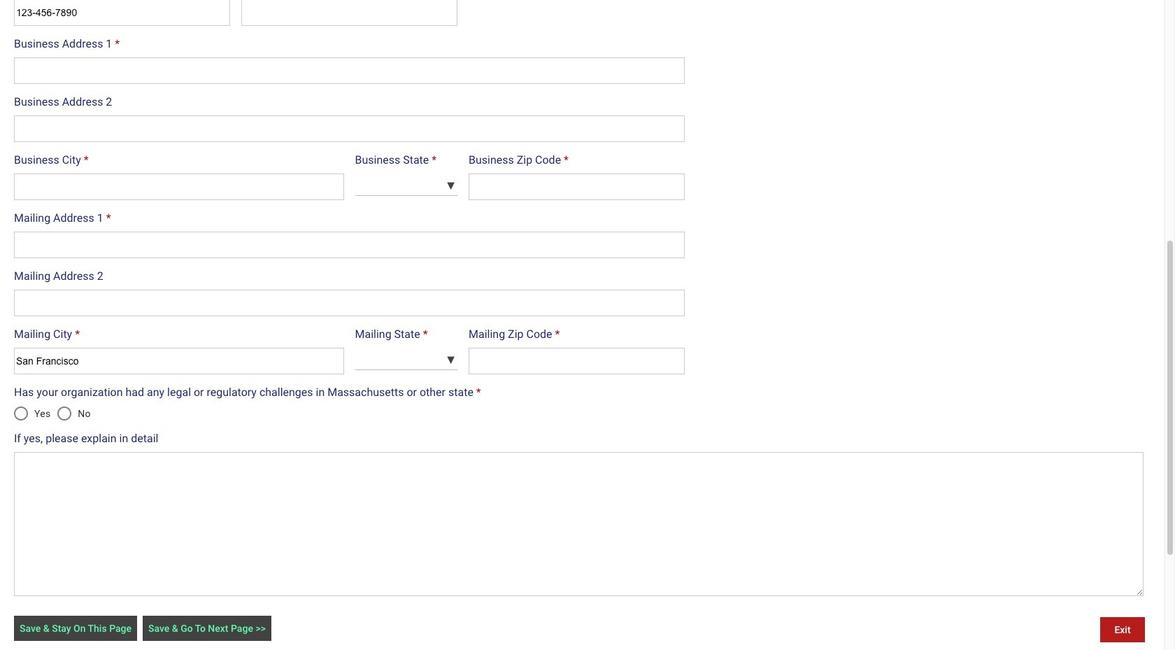 Task type: vqa. For each thing, say whether or not it's contained in the screenshot.
format: 111-111-1111 text box
yes



Task type: locate. For each thing, give the bounding box(es) containing it.
None text field
[[14, 57, 685, 84], [14, 115, 685, 142], [14, 174, 344, 200], [469, 174, 685, 200], [14, 232, 685, 258], [14, 290, 685, 316], [14, 348, 344, 374], [469, 348, 685, 374], [14, 57, 685, 84], [14, 115, 685, 142], [14, 174, 344, 200], [469, 174, 685, 200], [14, 232, 685, 258], [14, 290, 685, 316], [14, 348, 344, 374], [469, 348, 685, 374]]

option group
[[6, 397, 98, 430]]

None text field
[[241, 0, 458, 26], [14, 452, 1144, 596], [241, 0, 458, 26], [14, 452, 1144, 596]]



Task type: describe. For each thing, give the bounding box(es) containing it.
Format: 111-111-1111 text field
[[14, 0, 230, 26]]



